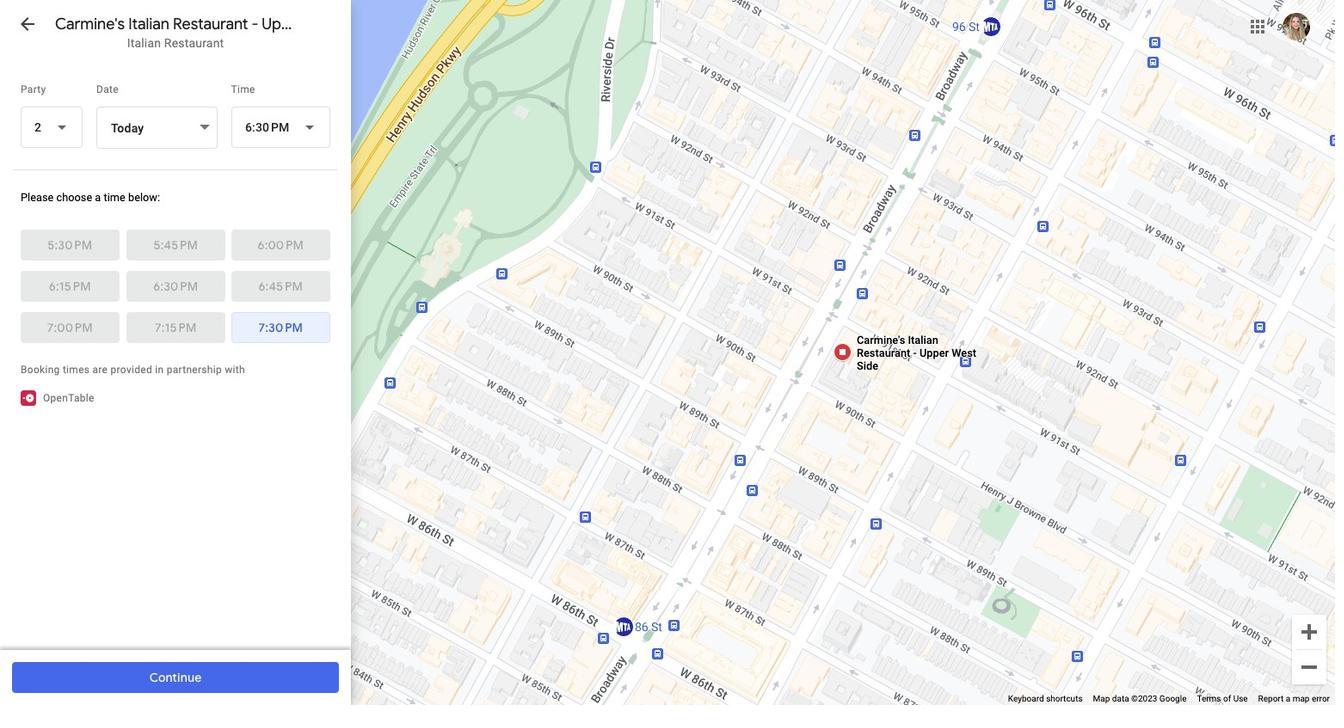 Task type: describe. For each thing, give the bounding box(es) containing it.
in
[[155, 364, 164, 376]]

map
[[1093, 694, 1110, 704]]

6:30 pm
[[153, 279, 198, 295]]

continue button
[[12, 657, 339, 699]]

terms of use
[[1197, 694, 1248, 704]]

5:45 pm
[[153, 238, 198, 253]]

7:15 pm button
[[126, 313, 225, 344]]

upper for carmine's italian restaurant - upper west side
[[920, 346, 949, 359]]

6:45 pm
[[259, 279, 303, 295]]

error
[[1312, 694, 1330, 704]]

google account: michelle dermenjian  
(michelle.dermenjian@adept.ai) image
[[1283, 13, 1310, 40]]

1 vertical spatial italian
[[127, 36, 161, 50]]

booking
[[21, 364, 60, 376]]

partnership
[[167, 364, 222, 376]]

1 vertical spatial restaurant
[[164, 36, 224, 50]]

west for carmine's italian restaurant - upper west side
[[952, 346, 977, 359]]

keyboard shortcuts button
[[1008, 694, 1083, 706]]

back image
[[17, 14, 38, 34]]

carmine's italian restaurant - upper west side italian restaurant
[[55, 15, 377, 50]]

restaurant for carmine's italian restaurant - upper west side italian restaurant
[[173, 15, 248, 34]]

today button
[[96, 107, 217, 149]]

6:00 pm button
[[232, 230, 330, 261]]

keyboard shortcuts
[[1008, 694, 1083, 704]]

0 horizontal spatial a
[[95, 191, 101, 204]]

restaurant for carmine's italian restaurant - upper west side
[[857, 346, 911, 359]]

7:30 pm
[[259, 320, 303, 336]]

map data ©2023 google
[[1093, 694, 1187, 704]]

report a map error
[[1258, 694, 1330, 704]]

6:30 pm button
[[126, 271, 225, 302]]

provided
[[111, 364, 152, 376]]

©2023
[[1132, 694, 1158, 704]]

6:00 pm
[[258, 238, 304, 253]]

data
[[1112, 694, 1129, 704]]

7:00 pm button
[[21, 313, 119, 344]]

please
[[21, 191, 54, 204]]

please choose a time below:
[[21, 191, 160, 204]]

italian for carmine's italian restaurant - upper west side italian restaurant
[[128, 15, 169, 34]]

time
[[104, 191, 125, 204]]



Task type: locate. For each thing, give the bounding box(es) containing it.
upper for carmine's italian restaurant - upper west side italian restaurant
[[262, 15, 305, 34]]

1 horizontal spatial a
[[1286, 694, 1291, 704]]

None field
[[21, 107, 83, 148], [231, 107, 330, 148], [21, 107, 83, 148], [231, 107, 330, 148]]

0 horizontal spatial upper
[[262, 15, 305, 34]]

restaurant
[[173, 15, 248, 34], [164, 36, 224, 50], [857, 346, 911, 359]]

west for carmine's italian restaurant - upper west side italian restaurant
[[308, 15, 343, 34]]

1 horizontal spatial carmine's
[[857, 333, 905, 346]]

5:45 pm button
[[126, 230, 225, 261]]

0 horizontal spatial side
[[346, 15, 377, 34]]

map region
[[206, 0, 1335, 706]]

0 horizontal spatial carmine's
[[55, 15, 125, 34]]

1 horizontal spatial west
[[952, 346, 977, 359]]

0 vertical spatial a
[[95, 191, 101, 204]]

side for carmine's italian restaurant - upper west side italian restaurant
[[346, 15, 377, 34]]

7:00 pm
[[47, 320, 93, 336]]

- for carmine's italian restaurant - upper west side
[[913, 346, 917, 359]]

6:15 pm button
[[21, 271, 119, 302]]

upper
[[262, 15, 305, 34], [920, 346, 949, 359]]

west inside carmine's italian restaurant - upper west side
[[952, 346, 977, 359]]

0 vertical spatial italian
[[128, 15, 169, 34]]

keyboard
[[1008, 694, 1044, 704]]

1 vertical spatial carmine's
[[857, 333, 905, 346]]

1 vertical spatial west
[[952, 346, 977, 359]]

0 vertical spatial -
[[252, 15, 258, 34]]

upper inside carmine's italian restaurant - upper west side
[[920, 346, 949, 359]]

today
[[111, 122, 144, 135]]

side inside carmine's italian restaurant - upper west side
[[857, 359, 879, 372]]

a
[[95, 191, 101, 204], [1286, 694, 1291, 704]]

continue
[[149, 670, 202, 686]]

party
[[21, 83, 46, 96]]

opentable
[[43, 392, 94, 405]]

upper inside carmine's italian restaurant - upper west side italian restaurant
[[262, 15, 305, 34]]

restaurant inside carmine's italian restaurant - upper west side
[[857, 346, 911, 359]]

0 vertical spatial west
[[308, 15, 343, 34]]

a left map
[[1286, 694, 1291, 704]]

west
[[308, 15, 343, 34], [952, 346, 977, 359]]

map
[[1293, 694, 1310, 704]]

are
[[93, 364, 108, 376]]

0 vertical spatial restaurant
[[173, 15, 248, 34]]

italian
[[128, 15, 169, 34], [127, 36, 161, 50], [908, 333, 939, 346]]

date
[[96, 83, 119, 96]]

5:30 pm button
[[21, 230, 119, 261]]

0 vertical spatial carmine's
[[55, 15, 125, 34]]

- inside carmine's italian restaurant - upper west side italian restaurant
[[252, 15, 258, 34]]

6:45 pm button
[[232, 271, 330, 302]]

7:15 pm
[[154, 320, 196, 336]]

0 horizontal spatial west
[[308, 15, 343, 34]]

1 vertical spatial a
[[1286, 694, 1291, 704]]

1 horizontal spatial upper
[[920, 346, 949, 359]]

report a map error link
[[1258, 694, 1330, 704]]

use
[[1234, 694, 1248, 704]]

times
[[63, 364, 90, 376]]

carmine's for carmine's italian restaurant - upper west side italian restaurant
[[55, 15, 125, 34]]

booking times are provided in partnership with
[[21, 364, 245, 376]]

italian for carmine's italian restaurant - upper west side
[[908, 333, 939, 346]]

7:30 pm button
[[232, 307, 330, 349]]

-
[[252, 15, 258, 34], [913, 346, 917, 359]]

2 vertical spatial italian
[[908, 333, 939, 346]]

italian inside carmine's italian restaurant - upper west side
[[908, 333, 939, 346]]

with
[[225, 364, 245, 376]]

carmine's italian restaurant - upper west side heading
[[0, 14, 377, 34]]

opentable image
[[21, 391, 36, 406]]

side for carmine's italian restaurant - upper west side
[[857, 359, 879, 372]]

0 vertical spatial upper
[[262, 15, 305, 34]]

google
[[1160, 694, 1187, 704]]

- for carmine's italian restaurant - upper west side italian restaurant
[[252, 15, 258, 34]]

- inside carmine's italian restaurant - upper west side
[[913, 346, 917, 359]]

terms
[[1197, 694, 1221, 704]]

1 vertical spatial side
[[857, 359, 879, 372]]

west inside carmine's italian restaurant - upper west side italian restaurant
[[308, 15, 343, 34]]

a left time
[[95, 191, 101, 204]]

carmine's
[[55, 15, 125, 34], [857, 333, 905, 346]]

carmine's for carmine's italian restaurant - upper west side
[[857, 333, 905, 346]]

time
[[231, 83, 255, 96]]

choose
[[56, 191, 92, 204]]

side
[[346, 15, 377, 34], [857, 359, 879, 372]]

carmine's italian restaurant - upper west side
[[857, 333, 977, 372]]

1 vertical spatial upper
[[920, 346, 949, 359]]

shortcuts
[[1046, 694, 1083, 704]]

carmine's inside carmine's italian restaurant - upper west side italian restaurant
[[55, 15, 125, 34]]

side inside carmine's italian restaurant - upper west side italian restaurant
[[346, 15, 377, 34]]

5:30 pm
[[48, 238, 92, 253]]

1 horizontal spatial -
[[913, 346, 917, 359]]

0 horizontal spatial -
[[252, 15, 258, 34]]

carmine's inside carmine's italian restaurant - upper west side
[[857, 333, 905, 346]]

2 vertical spatial restaurant
[[857, 346, 911, 359]]

0 vertical spatial side
[[346, 15, 377, 34]]

below:
[[128, 191, 160, 204]]

1 horizontal spatial side
[[857, 359, 879, 372]]

report
[[1258, 694, 1284, 704]]

1 vertical spatial -
[[913, 346, 917, 359]]

terms of use link
[[1197, 694, 1248, 704]]

6:15 pm
[[49, 279, 91, 295]]

of
[[1223, 694, 1231, 704]]



Task type: vqa. For each thing, say whether or not it's contained in the screenshot.
the 6:00 AM text box
no



